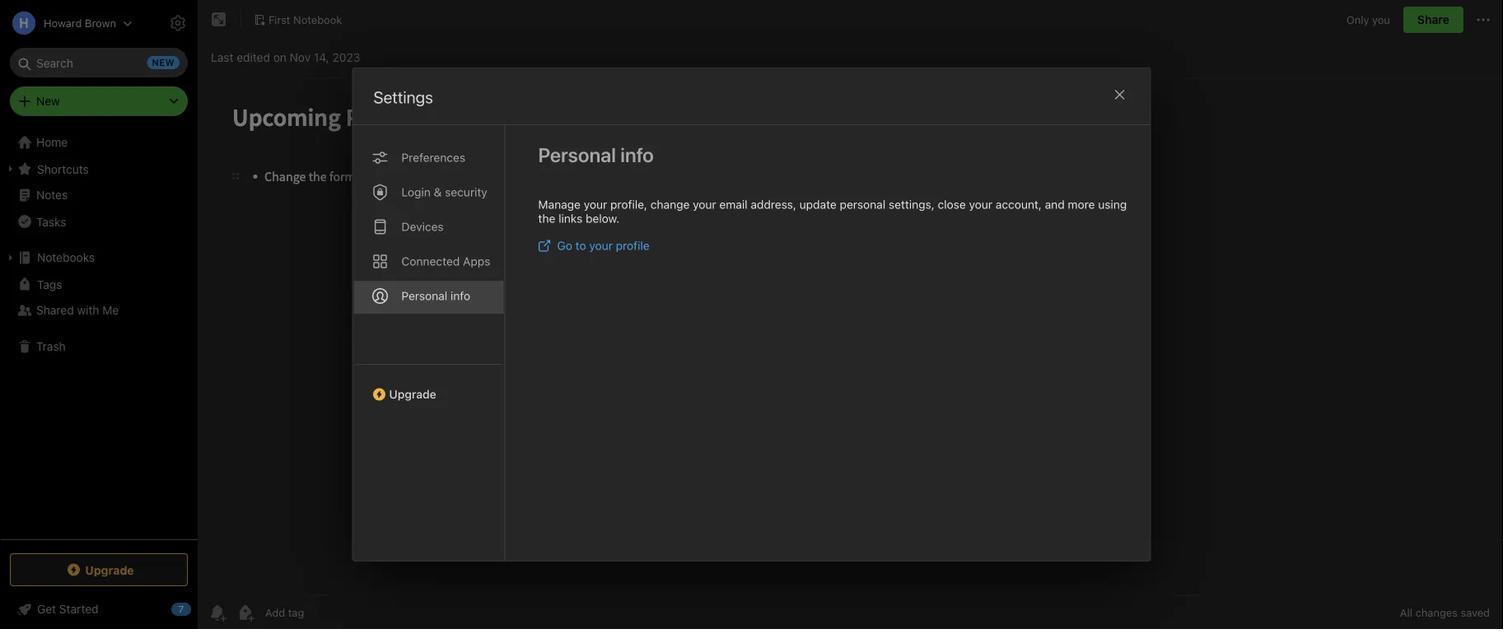 Task type: describe. For each thing, give the bounding box(es) containing it.
new button
[[10, 87, 188, 116]]

to
[[576, 239, 586, 253]]

profile
[[616, 239, 650, 253]]

0 vertical spatial upgrade
[[389, 388, 436, 401]]

0 horizontal spatial upgrade
[[85, 563, 134, 577]]

settings,
[[889, 198, 935, 211]]

trash
[[36, 340, 66, 353]]

notes link
[[0, 182, 197, 208]]

share
[[1418, 13, 1450, 26]]

add a reminder image
[[208, 603, 227, 623]]

tags button
[[0, 271, 197, 297]]

you
[[1373, 13, 1391, 26]]

note window element
[[198, 0, 1504, 629]]

only you
[[1347, 13, 1391, 26]]

all changes saved
[[1400, 607, 1490, 619]]

on
[[273, 51, 287, 64]]

update
[[800, 198, 837, 211]]

notebook
[[293, 13, 342, 26]]

shortcuts button
[[0, 156, 197, 182]]

email
[[720, 198, 748, 211]]

14,
[[314, 51, 329, 64]]

your left 'email' on the top of the page
[[693, 198, 716, 211]]

tab list containing preferences
[[353, 125, 505, 561]]

Search text field
[[21, 48, 176, 77]]

only
[[1347, 13, 1370, 26]]

1 vertical spatial personal info
[[402, 289, 470, 303]]

first
[[269, 13, 290, 26]]

first notebook button
[[248, 8, 348, 31]]

personal
[[840, 198, 886, 211]]

tree containing home
[[0, 129, 198, 539]]

0 horizontal spatial personal
[[402, 289, 448, 303]]

apps
[[463, 255, 490, 268]]

edited
[[237, 51, 270, 64]]

go to your profile button
[[538, 239, 650, 253]]

go to your profile
[[557, 239, 650, 253]]

connected
[[402, 255, 460, 268]]

share button
[[1404, 7, 1464, 33]]

more
[[1068, 198, 1095, 211]]

shared with me
[[36, 304, 119, 317]]

first notebook
[[269, 13, 342, 26]]

change
[[651, 198, 690, 211]]

trash link
[[0, 334, 197, 360]]

upgrade button inside tab list
[[353, 364, 505, 408]]

login & security
[[402, 185, 488, 199]]

all
[[1400, 607, 1413, 619]]



Task type: vqa. For each thing, say whether or not it's contained in the screenshot.
search box in the left top of the page in the Main element
no



Task type: locate. For each thing, give the bounding box(es) containing it.
preferences
[[402, 151, 466, 164]]

security
[[445, 185, 488, 199]]

your right close
[[969, 198, 993, 211]]

shared
[[36, 304, 74, 317]]

1 horizontal spatial personal info
[[538, 143, 654, 166]]

0 horizontal spatial upgrade button
[[10, 554, 188, 587]]

1 horizontal spatial upgrade button
[[353, 364, 505, 408]]

0 horizontal spatial personal info
[[402, 289, 470, 303]]

1 vertical spatial info
[[451, 289, 470, 303]]

profile,
[[611, 198, 648, 211]]

personal down connected at the top left of page
[[402, 289, 448, 303]]

2023
[[332, 51, 360, 64]]

1 vertical spatial upgrade button
[[10, 554, 188, 587]]

None search field
[[21, 48, 176, 77]]

manage your profile, change your email address, update personal settings, close your account, and more using the links below.
[[538, 198, 1127, 225]]

Note Editor text field
[[198, 79, 1504, 596]]

changes
[[1416, 607, 1458, 619]]

connected apps
[[402, 255, 490, 268]]

1 vertical spatial personal
[[402, 289, 448, 303]]

0 vertical spatial info
[[620, 143, 654, 166]]

0 vertical spatial upgrade button
[[353, 364, 505, 408]]

login
[[402, 185, 431, 199]]

1 horizontal spatial personal
[[538, 143, 616, 166]]

your right to
[[589, 239, 613, 253]]

devices
[[402, 220, 444, 234]]

tasks button
[[0, 208, 197, 235]]

personal
[[538, 143, 616, 166], [402, 289, 448, 303]]

tags
[[37, 277, 62, 291]]

the
[[538, 212, 556, 225]]

personal info down connected at the top left of page
[[402, 289, 470, 303]]

shortcuts
[[37, 162, 89, 176]]

settings
[[374, 87, 433, 107]]

tree
[[0, 129, 198, 539]]

settings image
[[168, 13, 188, 33]]

add tag image
[[236, 603, 255, 623]]

upgrade
[[389, 388, 436, 401], [85, 563, 134, 577]]

tab list
[[353, 125, 505, 561]]

0 vertical spatial personal
[[538, 143, 616, 166]]

and
[[1045, 198, 1065, 211]]

info
[[620, 143, 654, 166], [451, 289, 470, 303]]

go
[[557, 239, 573, 253]]

info inside tab list
[[451, 289, 470, 303]]

notebooks link
[[0, 245, 197, 271]]

links
[[559, 212, 583, 225]]

expand note image
[[209, 10, 229, 30]]

last edited on nov 14, 2023
[[211, 51, 360, 64]]

using
[[1098, 198, 1127, 211]]

info up "profile,"
[[620, 143, 654, 166]]

close
[[938, 198, 966, 211]]

upgrade button
[[353, 364, 505, 408], [10, 554, 188, 587]]

account,
[[996, 198, 1042, 211]]

home link
[[0, 129, 198, 156]]

with
[[77, 304, 99, 317]]

me
[[102, 304, 119, 317]]

nov
[[290, 51, 311, 64]]

home
[[36, 136, 68, 149]]

1 horizontal spatial info
[[620, 143, 654, 166]]

manage
[[538, 198, 581, 211]]

expand notebooks image
[[4, 251, 17, 264]]

last
[[211, 51, 233, 64]]

your
[[584, 198, 607, 211], [693, 198, 716, 211], [969, 198, 993, 211], [589, 239, 613, 253]]

info down "connected apps"
[[451, 289, 470, 303]]

saved
[[1461, 607, 1490, 619]]

personal up manage
[[538, 143, 616, 166]]

below.
[[586, 212, 620, 225]]

0 vertical spatial personal info
[[538, 143, 654, 166]]

personal info
[[538, 143, 654, 166], [402, 289, 470, 303]]

notes
[[36, 188, 68, 202]]

tasks
[[36, 215, 66, 228]]

address,
[[751, 198, 797, 211]]

your up below.
[[584, 198, 607, 211]]

personal info up "profile,"
[[538, 143, 654, 166]]

notebooks
[[37, 251, 95, 264]]

0 horizontal spatial info
[[451, 289, 470, 303]]

1 horizontal spatial upgrade
[[389, 388, 436, 401]]

1 vertical spatial upgrade
[[85, 563, 134, 577]]

&
[[434, 185, 442, 199]]

shared with me link
[[0, 297, 197, 324]]

new
[[36, 94, 60, 108]]

close image
[[1110, 85, 1130, 105]]



